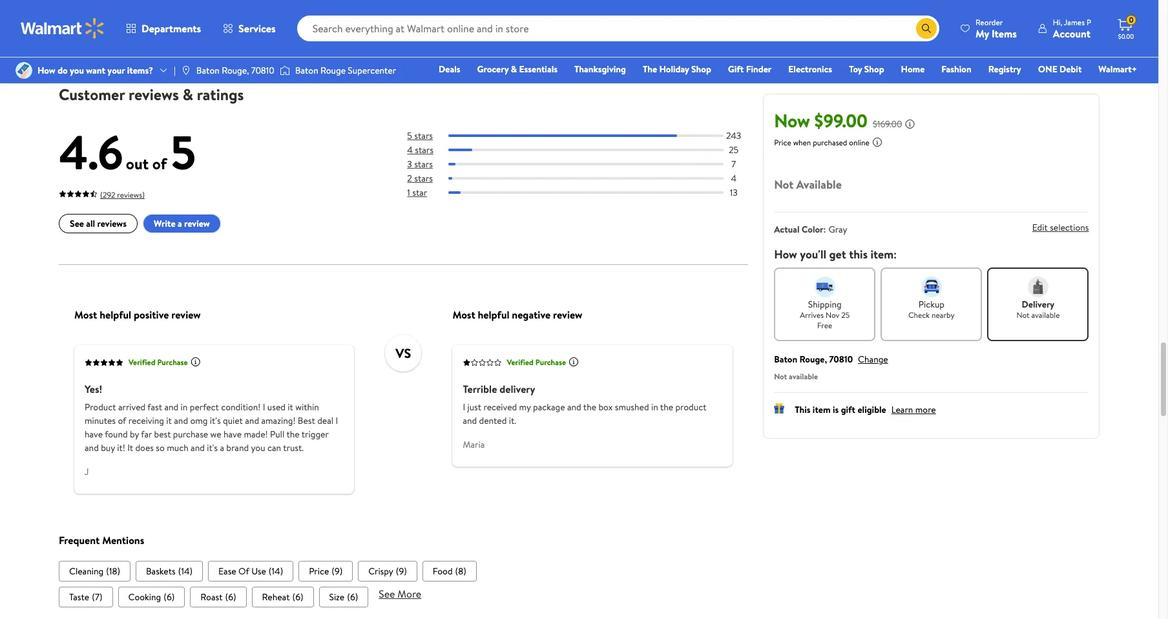 Task type: locate. For each thing, give the bounding box(es) containing it.
1 horizontal spatial shipping
[[257, 26, 284, 37]]

0 vertical spatial not
[[774, 176, 794, 193]]

0 vertical spatial 25
[[729, 143, 739, 156]]

the left the box on the bottom right of the page
[[583, 400, 596, 413]]

stars right 3
[[414, 158, 433, 170]]

0 horizontal spatial (14)
[[178, 565, 192, 578]]

and left buy
[[84, 441, 98, 454]]

|
[[174, 64, 176, 77]]

0 horizontal spatial purchase
[[157, 357, 188, 368]]

product group containing 2-day shipping
[[234, 0, 388, 61]]

shipping right 2-
[[257, 26, 284, 37]]

1 vertical spatial available
[[789, 371, 818, 382]]

list item down price (9)
[[319, 587, 368, 607]]

use
[[251, 565, 266, 578]]

more
[[916, 403, 936, 416]]

of
[[238, 565, 249, 578]]

food (8)
[[433, 565, 466, 578]]

home
[[901, 63, 925, 76]]

crispy (9)
[[368, 565, 407, 578]]

2 in from the left
[[651, 400, 658, 413]]

progress bar
[[448, 134, 723, 137], [448, 148, 723, 151], [448, 163, 723, 165], [448, 177, 723, 180], [448, 191, 723, 194]]

0 horizontal spatial available
[[789, 371, 818, 382]]

 image
[[16, 62, 32, 79], [280, 64, 290, 77], [181, 65, 191, 76]]

0 vertical spatial you
[[70, 64, 84, 77]]

reviews
[[128, 83, 179, 105], [97, 217, 126, 230]]

1 progress bar from the top
[[448, 134, 723, 137]]

2 day from the left
[[243, 26, 255, 37]]

shipping right 3+
[[88, 26, 116, 37]]

0 horizontal spatial verified purchase
[[128, 357, 188, 368]]

shipping arrives nov 25 free
[[800, 298, 850, 331]]

1 horizontal spatial most
[[452, 307, 475, 321]]

1 horizontal spatial reviews
[[128, 83, 179, 105]]

(18)
[[106, 565, 120, 578]]

helpful left the positive
[[99, 307, 131, 321]]

4 (6) from the left
[[347, 591, 358, 604]]

&
[[511, 63, 517, 76], [182, 83, 193, 105]]

0 vertical spatial 2
[[620, 22, 624, 33]]

i
[[263, 400, 265, 413], [463, 400, 465, 413], [335, 414, 338, 427]]

1 horizontal spatial 70810
[[830, 353, 853, 366]]

1 horizontal spatial see
[[379, 587, 395, 601]]

stars for 3 stars
[[414, 158, 433, 170]]

0 horizontal spatial shop
[[692, 63, 712, 76]]

pull
[[270, 427, 284, 440]]

1 vertical spatial 4
[[731, 172, 736, 185]]

gift finder link
[[723, 62, 778, 76]]

how
[[37, 64, 55, 77], [774, 246, 798, 262]]

color
[[802, 223, 824, 236]]

1 horizontal spatial (9)
[[396, 565, 407, 578]]

2 inside product group
[[620, 22, 624, 33]]

see inside 'list'
[[379, 587, 395, 601]]

0 horizontal spatial you
[[70, 64, 84, 77]]

within
[[295, 400, 319, 413]]

1 shop from the left
[[692, 63, 712, 76]]

1 vertical spatial not
[[1017, 310, 1030, 321]]

the
[[583, 400, 596, 413], [660, 400, 673, 413], [286, 427, 299, 440]]

4 stars
[[407, 143, 433, 156]]

and up made!
[[245, 414, 259, 427]]

eligible
[[858, 403, 887, 416]]

(6)
[[163, 591, 174, 604], [225, 591, 236, 604], [292, 591, 303, 604], [347, 591, 358, 604]]

1 vertical spatial you
[[251, 441, 265, 454]]

4 product group from the left
[[578, 0, 733, 61]]

baton for baton rouge, 70810
[[196, 64, 220, 77]]

3 product group from the left
[[406, 0, 560, 73]]

one debit
[[1038, 63, 1082, 76]]

the holiday shop link
[[637, 62, 717, 76]]

1 vertical spatial 25
[[842, 310, 850, 321]]

shop right holiday on the top right of page
[[692, 63, 712, 76]]

1 horizontal spatial 4
[[731, 172, 736, 185]]

:
[[824, 223, 826, 236]]

5 progress bar from the top
[[448, 191, 723, 194]]

1 horizontal spatial of
[[152, 152, 167, 174]]

1 day from the left
[[74, 26, 86, 37]]

and
[[164, 400, 178, 413], [567, 400, 581, 413], [174, 414, 188, 427], [245, 414, 259, 427], [463, 414, 477, 427], [84, 441, 98, 454], [190, 441, 204, 454]]

1 horizontal spatial purchase
[[535, 357, 566, 368]]

the left product
[[660, 400, 673, 413]]

walmart+
[[1099, 63, 1138, 76]]

have down quiet on the bottom left of page
[[223, 427, 241, 440]]

1 vertical spatial &
[[182, 83, 193, 105]]

the inside yes! product arrived fast and in perfect condition! i used it within minutes of receiving it and omg it's quiet and amazing! best deal i have found by far best purchase we have made! pull the trigger and buy it! it does so much and it's a brand you can trust.
[[286, 427, 299, 440]]

a inside yes! product arrived fast and in perfect condition! i used it within minutes of receiving it and omg it's quiet and amazing! best deal i have found by far best purchase we have made! pull the trigger and buy it! it does so much and it's a brand you can trust.
[[220, 441, 224, 454]]

2 up "thanksgiving" at the top of page
[[620, 22, 624, 33]]

& inside grocery & essentials link
[[511, 63, 517, 76]]

reviews right all
[[97, 217, 126, 230]]

perfect
[[190, 400, 219, 413]]

Search search field
[[297, 16, 940, 41]]

1 most from the left
[[74, 307, 97, 321]]

3 (6) from the left
[[292, 591, 303, 604]]

(9) right the crispy
[[396, 565, 407, 578]]

how left do
[[37, 64, 55, 77]]

1 (9) from the left
[[331, 565, 342, 578]]

0 horizontal spatial 70810
[[251, 64, 275, 77]]

(9) up size
[[331, 565, 342, 578]]

(292 reviews)
[[100, 189, 144, 200]]

1 (6) from the left
[[163, 591, 174, 604]]

list item down "use"
[[251, 587, 313, 607]]

1 vertical spatial reviews
[[97, 217, 126, 230]]

edit
[[1033, 221, 1048, 234]]

purchase left verified purchase information image
[[535, 357, 566, 368]]

1 horizontal spatial baton
[[295, 64, 318, 77]]

we
[[210, 427, 221, 440]]

rouge, up ratings
[[222, 64, 249, 77]]

2 verified purchase from the left
[[507, 357, 566, 368]]

in inside terrible delivery i just received my package and the box smushed in the product and dented it.
[[651, 400, 658, 413]]

& right grocery
[[511, 63, 517, 76]]

0 horizontal spatial in
[[180, 400, 187, 413]]

it's up we on the bottom left of the page
[[210, 414, 221, 427]]

verified purchase left verified purchase information icon
[[128, 357, 188, 368]]

review for most helpful negative review
[[553, 307, 582, 321]]

4.6
[[58, 119, 123, 184]]

see left more
[[379, 587, 395, 601]]

intent image for pickup image
[[922, 277, 942, 297]]

2 horizontal spatial  image
[[280, 64, 290, 77]]

product group
[[61, 0, 215, 61], [234, 0, 388, 61], [406, 0, 560, 73], [578, 0, 733, 61]]

1 horizontal spatial verified purchase
[[507, 357, 566, 368]]

0 horizontal spatial &
[[182, 83, 193, 105]]

list
[[58, 561, 748, 582]]

j
[[84, 465, 89, 478]]

0 horizontal spatial how
[[37, 64, 55, 77]]

i inside terrible delivery i just received my package and the box smushed in the product and dented it.
[[463, 400, 465, 413]]

1 horizontal spatial rouge,
[[800, 353, 827, 366]]

reorder
[[976, 16, 1003, 27]]

list item containing baskets
[[135, 561, 203, 582]]

review right negative
[[553, 307, 582, 321]]

70810 down 2-day shipping
[[251, 64, 275, 77]]

gift finder
[[728, 63, 772, 76]]

toy
[[849, 63, 863, 76]]

you'll
[[800, 246, 827, 262]]

0 horizontal spatial of
[[118, 414, 126, 427]]

it up best
[[166, 414, 172, 427]]

arrived
[[118, 400, 145, 413]]

cleaning (18)
[[69, 565, 120, 578]]

2 most from the left
[[452, 307, 475, 321]]

in right the smushed at the bottom of page
[[651, 400, 658, 413]]

 image down 2-day shipping
[[280, 64, 290, 77]]

1 verified purchase from the left
[[128, 357, 188, 368]]

1 purchase from the left
[[157, 357, 188, 368]]

list item up cooking (6)
[[135, 561, 203, 582]]

5 right out
[[170, 119, 196, 184]]

1 horizontal spatial a
[[220, 441, 224, 454]]

0 horizontal spatial most
[[74, 307, 97, 321]]

0 horizontal spatial 4
[[407, 143, 413, 156]]

stars down 5 stars
[[415, 143, 433, 156]]

baton up ratings
[[196, 64, 220, 77]]

(14) right "use"
[[268, 565, 283, 578]]

rouge, inside baton rouge, 70810 change not available
[[800, 353, 827, 366]]

list item up see more 'list'
[[422, 561, 477, 582]]

0 vertical spatial a
[[177, 217, 182, 230]]

list item up see more
[[358, 561, 417, 582]]

list item containing cooking
[[118, 587, 185, 607]]

1 vertical spatial of
[[118, 414, 126, 427]]

now
[[774, 108, 810, 133]]

 image right the |
[[181, 65, 191, 76]]

available down intent image for delivery
[[1032, 310, 1060, 321]]

baton left the rouge
[[295, 64, 318, 77]]

stars for 4 stars
[[415, 143, 433, 156]]

in
[[180, 400, 187, 413], [651, 400, 658, 413]]

1 helpful from the left
[[99, 307, 131, 321]]

list item containing price
[[298, 561, 353, 582]]

progress bar for 4
[[448, 177, 723, 180]]

the up trust.
[[286, 427, 299, 440]]

verified up arrived
[[128, 357, 155, 368]]

and right package at the left of page
[[567, 400, 581, 413]]

purchased
[[813, 137, 848, 148]]

0 vertical spatial rouge,
[[222, 64, 249, 77]]

i right deal
[[335, 414, 338, 427]]

progress bar for 13
[[448, 191, 723, 194]]

0 horizontal spatial see
[[69, 217, 84, 230]]

not up gifting made easy icon
[[774, 371, 787, 382]]

2 progress bar from the top
[[448, 148, 723, 151]]

list item down cleaning
[[58, 587, 113, 607]]

review right the positive
[[171, 307, 201, 321]]

edit selections
[[1033, 221, 1089, 234]]

a down we on the bottom left of the page
[[220, 441, 224, 454]]

0 vertical spatial of
[[152, 152, 167, 174]]

see left all
[[69, 217, 84, 230]]

i left the used
[[263, 400, 265, 413]]

1 vertical spatial 70810
[[830, 353, 853, 366]]

purchase left verified purchase information icon
[[157, 357, 188, 368]]

4 progress bar from the top
[[448, 177, 723, 180]]

4 down 7
[[731, 172, 736, 185]]

(6) for roast (6)
[[225, 591, 236, 604]]

intent image for shipping image
[[815, 277, 836, 297]]

1 horizontal spatial you
[[251, 441, 265, 454]]

registry link
[[983, 62, 1027, 76]]

$169.00
[[873, 118, 903, 131]]

0 horizontal spatial have
[[84, 427, 102, 440]]

see for see all reviews
[[69, 217, 84, 230]]

have
[[84, 427, 102, 440], [223, 427, 241, 440]]

progress bar for 7
[[448, 163, 723, 165]]

available up the this
[[789, 371, 818, 382]]

70810 inside baton rouge, 70810 change not available
[[830, 353, 853, 366]]

not down intent image for delivery
[[1017, 310, 1030, 321]]

verified up delivery
[[507, 357, 533, 368]]

0 horizontal spatial the
[[286, 427, 299, 440]]

and down just in the bottom of the page
[[463, 414, 477, 427]]

review right write
[[184, 217, 210, 230]]

cooking (6)
[[128, 591, 174, 604]]

it
[[287, 400, 293, 413], [166, 414, 172, 427]]

out
[[126, 152, 148, 174]]

3
[[407, 158, 412, 170]]

1 (14) from the left
[[178, 565, 192, 578]]

1 vertical spatial price
[[309, 565, 329, 578]]

25 right nov
[[842, 310, 850, 321]]

2 shipping from the left
[[257, 26, 284, 37]]

2 horizontal spatial baton
[[774, 353, 798, 366]]

2 (6) from the left
[[225, 591, 236, 604]]

best
[[298, 414, 315, 427]]

list item up size
[[298, 561, 353, 582]]

5 up 4 stars
[[407, 129, 412, 142]]

2 stars
[[407, 172, 433, 185]]

1 horizontal spatial helpful
[[478, 307, 509, 321]]

2 (9) from the left
[[396, 565, 407, 578]]

services button
[[212, 13, 287, 44]]

25
[[729, 143, 739, 156], [842, 310, 850, 321]]

progress bar for 243
[[448, 134, 723, 137]]

rouge, down free
[[800, 353, 827, 366]]

0 horizontal spatial  image
[[16, 62, 32, 79]]

list item down baskets
[[118, 587, 185, 607]]

1 horizontal spatial shop
[[865, 63, 885, 76]]

2 purchase from the left
[[535, 357, 566, 368]]

you right do
[[70, 64, 84, 77]]

baton rouge supercenter
[[295, 64, 396, 77]]

(14) right baskets
[[178, 565, 192, 578]]

a right write
[[177, 217, 182, 230]]

list item up (7)
[[58, 561, 130, 582]]

negative
[[512, 307, 550, 321]]

available inside the delivery not available
[[1032, 310, 1060, 321]]

0 vertical spatial 4
[[407, 143, 413, 156]]

in left perfect
[[180, 400, 187, 413]]

nearby
[[932, 310, 955, 321]]

list item containing ease of use
[[208, 561, 293, 582]]

(6) right reheat
[[292, 591, 303, 604]]

1 horizontal spatial in
[[651, 400, 658, 413]]

shop right toy
[[865, 63, 885, 76]]

in inside yes! product arrived fast and in perfect condition! i used it within minutes of receiving it and omg it's quiet and amazing! best deal i have found by far best purchase we have made! pull the trigger and buy it! it does so much and it's a brand you can trust.
[[180, 400, 187, 413]]

verified purchase up delivery
[[507, 357, 566, 368]]

(6) right 'roast'
[[225, 591, 236, 604]]

 image left do
[[16, 62, 32, 79]]

1 horizontal spatial 25
[[842, 310, 850, 321]]

& left ratings
[[182, 83, 193, 105]]

0 vertical spatial how
[[37, 64, 55, 77]]

(14)
[[178, 565, 192, 578], [268, 565, 283, 578]]

of right out
[[152, 152, 167, 174]]

0 horizontal spatial i
[[263, 400, 265, 413]]

2 helpful from the left
[[478, 307, 509, 321]]

not left available
[[774, 176, 794, 193]]

1 horizontal spatial how
[[774, 246, 798, 262]]

1 have from the left
[[84, 427, 102, 440]]

minutes
[[84, 414, 115, 427]]

do
[[58, 64, 68, 77]]

0 horizontal spatial 5
[[170, 119, 196, 184]]

your
[[108, 64, 125, 77]]

2 verified from the left
[[507, 357, 533, 368]]

2 shop from the left
[[865, 63, 885, 76]]

see more list
[[58, 587, 748, 607]]

1 horizontal spatial  image
[[181, 65, 191, 76]]

1 horizontal spatial 2
[[620, 22, 624, 33]]

toy shop
[[849, 63, 885, 76]]

0 horizontal spatial rouge,
[[222, 64, 249, 77]]

and right fast
[[164, 400, 178, 413]]

fashion
[[942, 63, 972, 76]]

helpful for negative
[[478, 307, 509, 321]]

0 vertical spatial it's
[[210, 414, 221, 427]]

0 horizontal spatial day
[[74, 26, 86, 37]]

0 vertical spatial it
[[287, 400, 293, 413]]

list item down ease at the left of page
[[190, 587, 246, 607]]

it right the used
[[287, 400, 293, 413]]

you down made!
[[251, 441, 265, 454]]

price for price (9)
[[309, 565, 329, 578]]

fast
[[147, 400, 162, 413]]

baton inside baton rouge, 70810 change not available
[[774, 353, 798, 366]]

(6) for reheat (6)
[[292, 591, 303, 604]]

package
[[533, 400, 565, 413]]

(6) right cooking
[[163, 591, 174, 604]]

verified purchase information image
[[568, 357, 579, 367]]

0 horizontal spatial it
[[166, 414, 172, 427]]

1 in from the left
[[180, 400, 187, 413]]

3 progress bar from the top
[[448, 163, 723, 165]]

of up found
[[118, 414, 126, 427]]

day for 2-
[[243, 26, 255, 37]]

1 shipping from the left
[[88, 26, 116, 37]]

1 horizontal spatial &
[[511, 63, 517, 76]]

rouge, for baton rouge, 70810
[[222, 64, 249, 77]]

2 horizontal spatial i
[[463, 400, 465, 413]]

list item up reheat
[[208, 561, 293, 582]]

helpful left negative
[[478, 307, 509, 321]]

cleaning
[[69, 565, 103, 578]]

0 horizontal spatial shipping
[[88, 26, 116, 37]]

1 horizontal spatial have
[[223, 427, 241, 440]]

1 vertical spatial a
[[220, 441, 224, 454]]

list item containing reheat
[[251, 587, 313, 607]]

shipping
[[808, 298, 842, 311]]

day right 3+
[[74, 26, 86, 37]]

how down actual
[[774, 246, 798, 262]]

most for most helpful negative review
[[452, 307, 475, 321]]

day up baton rouge, 70810
[[243, 26, 255, 37]]

1 horizontal spatial price
[[774, 137, 792, 148]]

it's down we on the bottom left of the page
[[207, 441, 218, 454]]

stars
[[414, 129, 433, 142], [415, 143, 433, 156], [414, 158, 433, 170], [414, 172, 433, 185]]

(6) for cooking (6)
[[163, 591, 174, 604]]

selections
[[1050, 221, 1089, 234]]

purchase
[[157, 357, 188, 368], [535, 357, 566, 368]]

review inside write a review link
[[184, 217, 210, 230]]

1 product group from the left
[[61, 0, 215, 61]]

i left just in the bottom of the page
[[463, 400, 465, 413]]

most helpful positive review
[[74, 307, 201, 321]]

1 vertical spatial rouge,
[[800, 353, 827, 366]]

list item containing crispy
[[358, 561, 417, 582]]

70810
[[251, 64, 275, 77], [830, 353, 853, 366]]

now $99.00
[[774, 108, 868, 133]]

0 vertical spatial 70810
[[251, 64, 275, 77]]

stars up 4 stars
[[414, 129, 433, 142]]

1 verified from the left
[[128, 357, 155, 368]]

see more button
[[379, 587, 421, 601]]

2 down 3
[[407, 172, 412, 185]]

0 vertical spatial price
[[774, 137, 792, 148]]

list item
[[58, 561, 130, 582], [135, 561, 203, 582], [208, 561, 293, 582], [298, 561, 353, 582], [358, 561, 417, 582], [422, 561, 477, 582], [58, 587, 113, 607], [118, 587, 185, 607], [190, 587, 246, 607], [251, 587, 313, 607], [319, 587, 368, 607]]

product group containing 3+ day shipping
[[61, 0, 215, 61]]

1 horizontal spatial verified
[[507, 357, 533, 368]]

stars down 3 stars
[[414, 172, 433, 185]]

stars for 2 stars
[[414, 172, 433, 185]]

reheat (6)
[[262, 591, 303, 604]]

0 horizontal spatial (9)
[[331, 565, 342, 578]]

25 down '243'
[[729, 143, 739, 156]]

see all reviews
[[69, 217, 126, 230]]

1 horizontal spatial the
[[583, 400, 596, 413]]

have down the minutes
[[84, 427, 102, 440]]

$0.00
[[1119, 32, 1134, 41]]

0 horizontal spatial 2
[[407, 172, 412, 185]]

2 product group from the left
[[234, 0, 388, 61]]

1 horizontal spatial available
[[1032, 310, 1060, 321]]

4 up 3
[[407, 143, 413, 156]]

1 horizontal spatial (14)
[[268, 565, 283, 578]]

0 vertical spatial available
[[1032, 310, 1060, 321]]

debit
[[1060, 63, 1082, 76]]

gifting made easy image
[[774, 403, 785, 414]]

1 vertical spatial see
[[379, 587, 395, 601]]

0 horizontal spatial baton
[[196, 64, 220, 77]]

70810 for baton rouge, 70810 change not available
[[830, 353, 853, 366]]

1 horizontal spatial 5
[[407, 129, 412, 142]]

reviews down items? on the left of the page
[[128, 83, 179, 105]]

shipping
[[88, 26, 116, 37], [257, 26, 284, 37]]

0 horizontal spatial helpful
[[99, 307, 131, 321]]

not inside the delivery not available
[[1017, 310, 1030, 321]]

1 horizontal spatial day
[[243, 26, 255, 37]]

0 horizontal spatial verified
[[128, 357, 155, 368]]

baton up gifting made easy icon
[[774, 353, 798, 366]]

departments button
[[115, 13, 212, 44]]

0 vertical spatial see
[[69, 217, 84, 230]]

0 vertical spatial &
[[511, 63, 517, 76]]

most for most helpful positive review
[[74, 307, 97, 321]]

(6) right size
[[347, 591, 358, 604]]

2 vertical spatial not
[[774, 371, 787, 382]]

70810 left change button
[[830, 353, 853, 366]]

1 vertical spatial how
[[774, 246, 798, 262]]

(6) for size (6)
[[347, 591, 358, 604]]

1 vertical spatial 2
[[407, 172, 412, 185]]



Task type: vqa. For each thing, say whether or not it's contained in the screenshot.


Task type: describe. For each thing, give the bounding box(es) containing it.
4.6 out of 5
[[58, 119, 196, 184]]

available inside baton rouge, 70810 change not available
[[789, 371, 818, 382]]

learn more about strikethrough prices image
[[905, 119, 915, 129]]

made!
[[244, 427, 268, 440]]

baskets
[[146, 565, 175, 578]]

2 have from the left
[[223, 427, 241, 440]]

2 (14) from the left
[[268, 565, 283, 578]]

2-
[[236, 26, 243, 37]]

purchase for positive
[[157, 357, 188, 368]]

yes!
[[84, 381, 102, 396]]

when
[[793, 137, 811, 148]]

list item containing size
[[319, 587, 368, 607]]

fashion link
[[936, 62, 978, 76]]

p
[[1087, 16, 1092, 27]]

list containing cleaning
[[58, 561, 748, 582]]

0 horizontal spatial 25
[[729, 143, 739, 156]]

items
[[992, 26, 1017, 40]]

reheat
[[262, 591, 290, 604]]

thanksgiving
[[575, 63, 626, 76]]

day for 3+
[[74, 26, 86, 37]]

0 horizontal spatial a
[[177, 217, 182, 230]]

verified purchase for delivery
[[507, 357, 566, 368]]

5 stars
[[407, 129, 433, 142]]

helpful for positive
[[99, 307, 131, 321]]

Walmart Site-Wide search field
[[297, 16, 940, 41]]

0 horizontal spatial reviews
[[97, 217, 126, 230]]

list item containing cleaning
[[58, 561, 130, 582]]

list item containing roast
[[190, 587, 246, 607]]

deal
[[317, 414, 333, 427]]

does
[[135, 441, 153, 454]]

online
[[849, 137, 870, 148]]

this
[[849, 246, 868, 262]]

shipping for 3+ day shipping
[[88, 26, 116, 37]]

just
[[467, 400, 481, 413]]

thanksgiving link
[[569, 62, 632, 76]]

it.
[[509, 414, 516, 427]]

how for how you'll get this item:
[[774, 246, 798, 262]]

2 for 2
[[620, 22, 624, 33]]

actual color : gray
[[774, 223, 848, 236]]

departments
[[142, 21, 201, 36]]

product group containing 100
[[406, 0, 560, 73]]

70810 for baton rouge, 70810
[[251, 64, 275, 77]]

list item containing food
[[422, 561, 477, 582]]

pickup
[[919, 298, 945, 311]]

of inside "4.6 out of 5"
[[152, 152, 167, 174]]

shipping for 2-day shipping
[[257, 26, 284, 37]]

hi, james p account
[[1053, 16, 1092, 40]]

grocery & essentials
[[477, 63, 558, 76]]

not inside baton rouge, 70810 change not available
[[774, 371, 787, 382]]

gray
[[829, 223, 848, 236]]

verified purchase for product
[[128, 357, 188, 368]]

positive
[[133, 307, 169, 321]]

james
[[1064, 16, 1085, 27]]

roast (6)
[[200, 591, 236, 604]]

verified for yes!
[[128, 357, 155, 368]]

progress bar for 25
[[448, 148, 723, 151]]

2-day shipping
[[236, 26, 284, 37]]

1 vertical spatial it's
[[207, 441, 218, 454]]

hi,
[[1053, 16, 1063, 27]]

how for how do you want your items?
[[37, 64, 55, 77]]

ratings
[[197, 83, 244, 105]]

essentials
[[519, 63, 558, 76]]

grocery
[[477, 63, 509, 76]]

stars for 5 stars
[[414, 129, 433, 142]]

baton rouge, 70810
[[196, 64, 275, 77]]

brand
[[226, 441, 249, 454]]

account
[[1053, 26, 1091, 40]]

(9) for price (9)
[[331, 565, 342, 578]]

can
[[267, 441, 281, 454]]

baton for baton rouge supercenter
[[295, 64, 318, 77]]

write
[[154, 217, 175, 230]]

nov
[[826, 310, 840, 321]]

(8)
[[455, 565, 466, 578]]

search icon image
[[922, 23, 932, 34]]

verified purchase information image
[[190, 357, 200, 367]]

 image for how do you want your items?
[[16, 62, 32, 79]]

(7)
[[92, 591, 102, 604]]

how you'll get this item:
[[774, 246, 897, 262]]

ease
[[218, 565, 236, 578]]

2 horizontal spatial the
[[660, 400, 673, 413]]

change button
[[858, 353, 889, 366]]

100
[[447, 22, 459, 33]]

maria
[[463, 438, 485, 451]]

buy
[[101, 441, 115, 454]]

walmart image
[[21, 18, 105, 39]]

3 stars
[[407, 158, 433, 170]]

not available
[[774, 176, 842, 193]]

amazing!
[[261, 414, 295, 427]]

write a review link
[[143, 214, 221, 233]]

see for see more
[[379, 587, 395, 601]]

2 for 2 stars
[[407, 172, 412, 185]]

receiving
[[128, 414, 164, 427]]

25 inside the "shipping arrives nov 25 free"
[[842, 310, 850, 321]]

price for price when purchased online
[[774, 137, 792, 148]]

intent image for delivery image
[[1028, 277, 1049, 297]]

 image for baton rouge, 70810
[[181, 65, 191, 76]]

1 star
[[407, 186, 427, 199]]

taste
[[69, 591, 89, 604]]

my
[[519, 400, 531, 413]]

gift
[[728, 63, 744, 76]]

star
[[412, 186, 427, 199]]

of inside yes! product arrived fast and in perfect condition! i used it within minutes of receiving it and omg it's quiet and amazing! best deal i have found by far best purchase we have made! pull the trigger and buy it! it does so much and it's a brand you can trust.
[[118, 414, 126, 427]]

so
[[156, 441, 164, 454]]

review for most helpful positive review
[[171, 307, 201, 321]]

1 vertical spatial it
[[166, 414, 172, 427]]

get
[[830, 246, 847, 262]]

want
[[86, 64, 105, 77]]

trigger
[[301, 427, 328, 440]]

1
[[407, 186, 410, 199]]

(9) for crispy (9)
[[396, 565, 407, 578]]

and up purchase
[[174, 414, 188, 427]]

by
[[130, 427, 139, 440]]

toy shop link
[[844, 62, 890, 76]]

items?
[[127, 64, 153, 77]]

and down purchase
[[190, 441, 204, 454]]

list item containing taste
[[58, 587, 113, 607]]

4 for 4
[[731, 172, 736, 185]]

4 for 4 stars
[[407, 143, 413, 156]]

0 vertical spatial reviews
[[128, 83, 179, 105]]

see all reviews link
[[58, 214, 137, 233]]

gift
[[841, 403, 856, 416]]

(292 reviews) link
[[58, 186, 144, 201]]

deals
[[439, 63, 461, 76]]

rouge, for baton rouge, 70810 change not available
[[800, 353, 827, 366]]

legal information image
[[872, 137, 883, 147]]

used
[[267, 400, 285, 413]]

purchase for negative
[[535, 357, 566, 368]]

 image for baton rouge supercenter
[[280, 64, 290, 77]]

home link
[[896, 62, 931, 76]]

product group containing 2
[[578, 0, 733, 61]]

0 $0.00
[[1119, 14, 1134, 41]]

verified for terrible delivery
[[507, 357, 533, 368]]

walmart+ link
[[1093, 62, 1143, 76]]

learn
[[892, 403, 914, 416]]

available
[[797, 176, 842, 193]]

free
[[818, 320, 833, 331]]

you inside yes! product arrived fast and in perfect condition! i used it within minutes of receiving it and omg it's quiet and amazing! best deal i have found by far best purchase we have made! pull the trigger and buy it! it does so much and it's a brand you can trust.
[[251, 441, 265, 454]]

food
[[433, 565, 452, 578]]

mentions
[[102, 533, 144, 547]]

$99.00
[[815, 108, 868, 133]]

the holiday shop
[[643, 63, 712, 76]]

customer
[[58, 83, 125, 105]]

1 horizontal spatial i
[[335, 414, 338, 427]]

most helpful negative review
[[452, 307, 582, 321]]

registry
[[989, 63, 1022, 76]]



